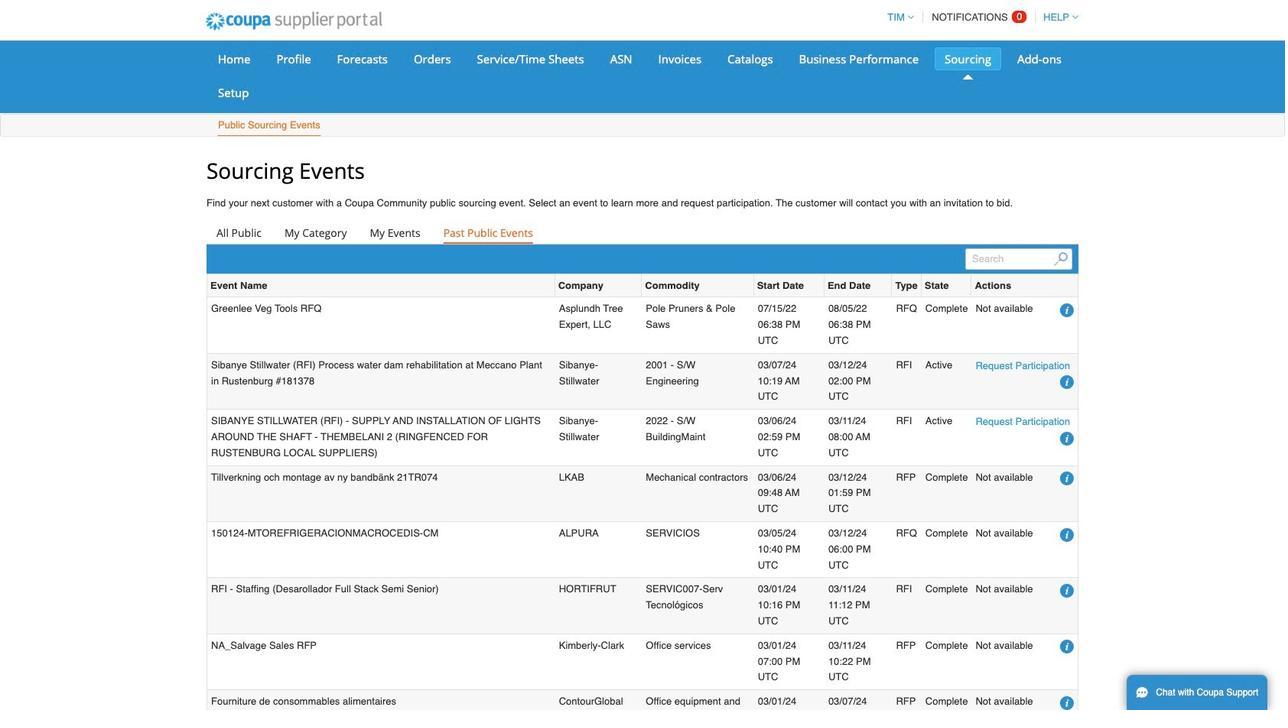 Task type: describe. For each thing, give the bounding box(es) containing it.
Search text field
[[966, 249, 1073, 270]]

search image
[[1054, 252, 1068, 266]]

coupa supplier portal image
[[195, 2, 392, 41]]



Task type: locate. For each thing, give the bounding box(es) containing it.
tab list
[[207, 223, 1079, 244]]

navigation
[[881, 2, 1079, 32]]



Task type: vqa. For each thing, say whether or not it's contained in the screenshot.
you're
no



